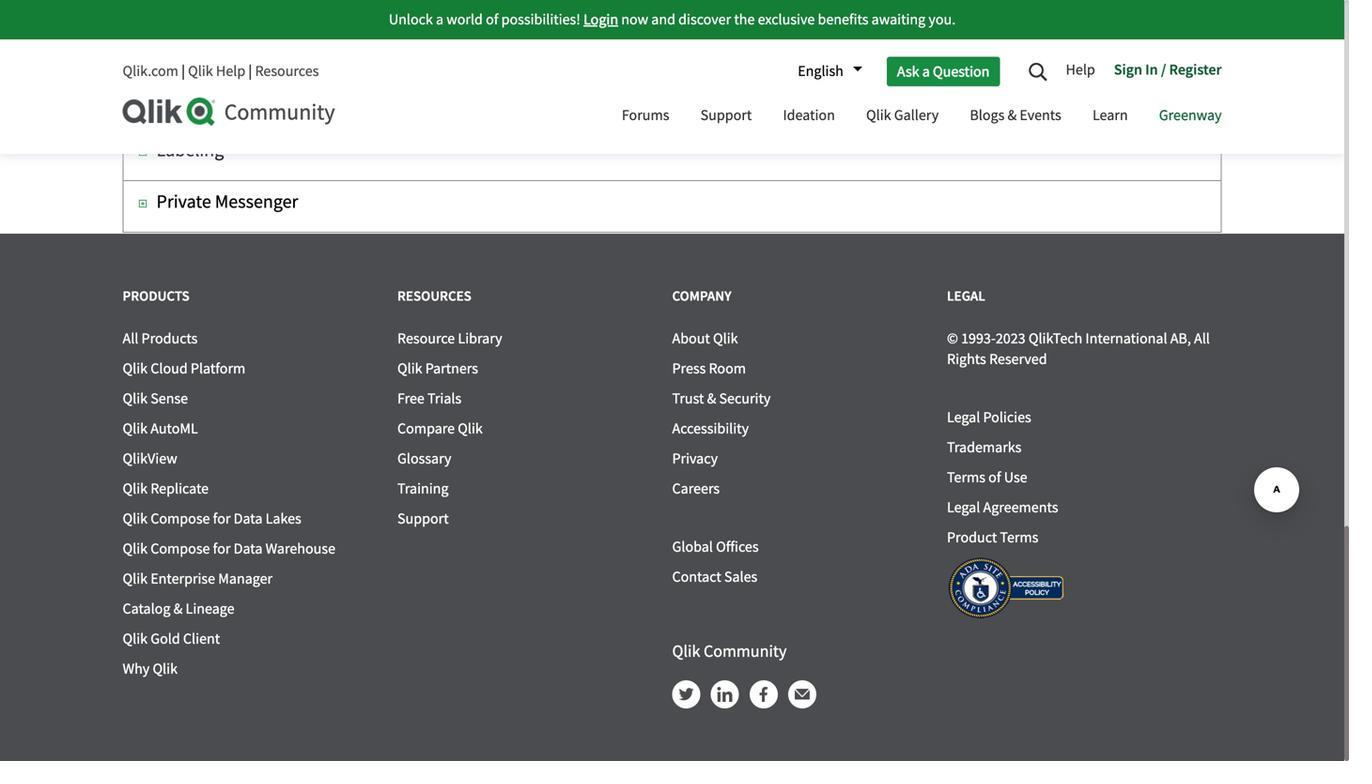 Task type: describe. For each thing, give the bounding box(es) containing it.
0 vertical spatial community
[[224, 98, 335, 127]]

qlik cloud platform
[[123, 359, 245, 379]]

1 horizontal spatial community
[[704, 641, 787, 663]]

gold
[[151, 630, 180, 649]]

warehouse
[[265, 540, 335, 559]]

qlik help link
[[188, 62, 245, 81]]

legal for legal policies
[[947, 408, 980, 427]]

room
[[709, 359, 746, 379]]

about qlik
[[672, 329, 738, 349]]

twitter image
[[679, 689, 694, 701]]

messenger
[[215, 190, 298, 214]]

qlik image
[[123, 98, 217, 126]]

qlik for qlik partners
[[397, 359, 422, 379]]

login
[[583, 10, 618, 29]]

1 vertical spatial resources
[[397, 287, 471, 305]]

possibilities!
[[501, 10, 580, 29]]

a for ask
[[922, 62, 930, 81]]

offices
[[716, 538, 759, 557]]

english button
[[788, 55, 862, 87]]

the
[[734, 10, 755, 29]]

private messenger button
[[124, 181, 313, 223]]

for for lakes
[[213, 510, 231, 529]]

qlik for qlik sense
[[123, 389, 148, 409]]

lakes
[[265, 510, 301, 529]]

data for warehouse
[[234, 540, 262, 559]]

help inside help link
[[1066, 60, 1095, 79]]

forums
[[622, 106, 669, 125]]

training
[[397, 480, 449, 499]]

qlik for qlik gallery
[[866, 106, 891, 125]]

qlik for qlik cloud platform
[[123, 359, 148, 379]]

1993-
[[961, 329, 996, 349]]

qlik enterprise manager
[[123, 570, 273, 589]]

qlik community link
[[672, 641, 787, 663]]

qlik for qlik gold client
[[123, 630, 148, 649]]

english
[[798, 62, 844, 81]]

qlik.com link
[[123, 62, 178, 81]]

help link
[[1066, 54, 1105, 89]]

free trials
[[397, 389, 461, 409]]

& for blogs
[[1008, 106, 1017, 125]]

resource
[[397, 329, 455, 349]]

list containing labeling
[[123, 0, 1222, 233]]

glossary
[[397, 450, 451, 469]]

benefits
[[818, 10, 869, 29]]

agreements
[[983, 498, 1058, 518]]

support for support dropdown button
[[700, 106, 752, 125]]

qlik replicate
[[123, 480, 209, 499]]

qlik for qlik enterprise manager
[[123, 570, 148, 589]]

sign
[[1114, 60, 1142, 79]]

qlik partners link
[[397, 359, 478, 379]]

world
[[447, 10, 483, 29]]

sign in / register link
[[1105, 54, 1222, 89]]

press room link
[[672, 359, 746, 379]]

terms of use link
[[947, 468, 1027, 488]]

resources link
[[255, 62, 319, 81]]

labeling
[[156, 138, 224, 163]]

ab,
[[1170, 329, 1191, 349]]

awaiting
[[872, 10, 926, 29]]

for for warehouse
[[213, 540, 231, 559]]

greenway
[[1159, 106, 1222, 125]]

labeling button
[[124, 130, 239, 171]]

qlik gold client link
[[123, 630, 220, 649]]

1 all from the left
[[123, 329, 138, 349]]

discover
[[678, 10, 731, 29]]

product terms
[[947, 528, 1038, 548]]

& for trust
[[707, 389, 716, 409]]

and
[[651, 10, 675, 29]]

press room
[[672, 359, 746, 379]]

legal agreements link
[[947, 498, 1058, 518]]

contact
[[672, 568, 721, 587]]

private messenger
[[156, 190, 298, 214]]

0 vertical spatial terms
[[947, 468, 985, 488]]

privacy link
[[672, 450, 718, 469]]

learn button
[[1078, 89, 1142, 145]]

global offices link
[[672, 538, 759, 557]]

qlik for qlik community
[[672, 641, 700, 663]]

manager
[[218, 570, 273, 589]]

qlik for qlik automl
[[123, 419, 148, 439]]

trials
[[427, 389, 461, 409]]

lineage
[[186, 600, 234, 619]]

catalog
[[123, 600, 170, 619]]

unlock a world of possibilities! login now and discover the exclusive benefits awaiting you.
[[389, 10, 956, 29]]

cloud
[[151, 359, 188, 379]]

qlik gallery
[[866, 106, 939, 125]]

qlik enterprise manager link
[[123, 570, 273, 589]]

trust & security link
[[672, 389, 771, 409]]

contact sales link
[[672, 568, 757, 587]]

register
[[1169, 60, 1222, 79]]

0 vertical spatial products
[[123, 287, 190, 305]]

policies
[[983, 408, 1031, 427]]

security
[[719, 389, 771, 409]]

compose for qlik compose for data warehouse
[[151, 540, 210, 559]]

greenway link
[[1145, 89, 1236, 145]]

1 | from the left
[[181, 62, 185, 81]]

library
[[458, 329, 502, 349]]

terms of use
[[947, 468, 1027, 488]]

0 horizontal spatial help
[[216, 62, 245, 81]]

platform
[[191, 359, 245, 379]]

reserved
[[989, 350, 1047, 369]]

accessibility
[[672, 419, 749, 439]]

in
[[1145, 60, 1158, 79]]

ask
[[897, 62, 919, 81]]

qlik partners
[[397, 359, 478, 379]]



Task type: vqa. For each thing, say whether or not it's contained in the screenshot.
policies
yes



Task type: locate. For each thing, give the bounding box(es) containing it.
mail image
[[795, 690, 810, 700]]

contact sales
[[672, 568, 757, 587]]

0 vertical spatial legal
[[947, 287, 985, 305]]

2023
[[996, 329, 1026, 349]]

products up cloud
[[141, 329, 198, 349]]

terms down trademarks link on the right of the page
[[947, 468, 985, 488]]

0 vertical spatial compose
[[151, 510, 210, 529]]

1 vertical spatial for
[[213, 540, 231, 559]]

qlik inside menu bar
[[866, 106, 891, 125]]

compare
[[397, 419, 455, 439]]

ideation
[[783, 106, 835, 125]]

menu bar containing forums
[[608, 89, 1236, 145]]

1 horizontal spatial resources
[[397, 287, 471, 305]]

forums button
[[608, 89, 683, 145]]

menu bar
[[608, 89, 1236, 145]]

0 vertical spatial &
[[1008, 106, 1017, 125]]

legal up trademarks link on the right of the page
[[947, 408, 980, 427]]

& right trust
[[707, 389, 716, 409]]

qlik for qlik replicate
[[123, 480, 148, 499]]

1 vertical spatial a
[[922, 62, 930, 81]]

trademarks link
[[947, 438, 1022, 458]]

careers link
[[672, 480, 720, 499]]

0 horizontal spatial terms
[[947, 468, 985, 488]]

now
[[621, 10, 648, 29]]

all up the qlik cloud platform link
[[123, 329, 138, 349]]

0 vertical spatial for
[[213, 510, 231, 529]]

of right world
[[486, 10, 498, 29]]

product terms link
[[947, 528, 1038, 548]]

data up manager
[[234, 540, 262, 559]]

free trials link
[[397, 389, 461, 409]]

1 vertical spatial data
[[234, 540, 262, 559]]

1 vertical spatial products
[[141, 329, 198, 349]]

linkedin image
[[717, 687, 732, 703]]

1 horizontal spatial |
[[248, 62, 252, 81]]

support right forums
[[700, 106, 752, 125]]

qlik.com | qlik help | resources
[[123, 62, 319, 81]]

qlik community
[[672, 641, 787, 663]]

data left "lakes"
[[234, 510, 262, 529]]

1 vertical spatial support
[[397, 510, 449, 529]]

2 horizontal spatial &
[[1008, 106, 1017, 125]]

1 horizontal spatial of
[[988, 468, 1001, 488]]

legal for legal
[[947, 287, 985, 305]]

& down enterprise
[[173, 600, 183, 619]]

| right qlik.com
[[181, 62, 185, 81]]

question
[[933, 62, 990, 81]]

qlik sense link
[[123, 389, 188, 409]]

global offices
[[672, 538, 759, 557]]

all inside © 1993-2023 qliktech international ab, all rights reserved
[[1194, 329, 1210, 349]]

2 | from the left
[[248, 62, 252, 81]]

2 compose from the top
[[151, 540, 210, 559]]

why qlik link
[[123, 660, 178, 679]]

login link
[[583, 10, 618, 29]]

1 horizontal spatial all
[[1194, 329, 1210, 349]]

1 legal from the top
[[947, 287, 985, 305]]

2 all from the left
[[1194, 329, 1210, 349]]

2 vertical spatial legal
[[947, 498, 980, 518]]

learn
[[1093, 106, 1128, 125]]

exclusive
[[758, 10, 815, 29]]

|
[[181, 62, 185, 81], [248, 62, 252, 81]]

1 vertical spatial community
[[704, 641, 787, 663]]

1 data from the top
[[234, 510, 262, 529]]

0 vertical spatial resources
[[255, 62, 319, 81]]

ask a question
[[897, 62, 990, 81]]

compose for qlik compose for data lakes
[[151, 510, 210, 529]]

0 horizontal spatial a
[[436, 10, 444, 29]]

1 horizontal spatial a
[[922, 62, 930, 81]]

support
[[700, 106, 752, 125], [397, 510, 449, 529]]

qlik for qlik compose for data lakes
[[123, 510, 148, 529]]

qlik for qlik compose for data warehouse
[[123, 540, 148, 559]]

1 vertical spatial &
[[707, 389, 716, 409]]

automl
[[151, 419, 198, 439]]

compare qlik link
[[397, 419, 483, 439]]

accessibility link
[[672, 419, 749, 439]]

list
[[123, 0, 1222, 233]]

you.
[[929, 10, 956, 29]]

sense
[[151, 389, 188, 409]]

all right ab,
[[1194, 329, 1210, 349]]

for up qlik compose for data warehouse
[[213, 510, 231, 529]]

replicate
[[151, 480, 209, 499]]

© 1993-2023 qliktech international ab, all rights reserved
[[947, 329, 1210, 369]]

resources up resource
[[397, 287, 471, 305]]

for
[[213, 510, 231, 529], [213, 540, 231, 559]]

qlik cloud platform link
[[123, 359, 245, 379]]

international
[[1085, 329, 1167, 349]]

0 vertical spatial a
[[436, 10, 444, 29]]

1 horizontal spatial support
[[700, 106, 752, 125]]

legal policies link
[[947, 408, 1031, 427]]

1 horizontal spatial &
[[707, 389, 716, 409]]

global
[[672, 538, 713, 557]]

1 for from the top
[[213, 510, 231, 529]]

legal up product
[[947, 498, 980, 518]]

0 vertical spatial of
[[486, 10, 498, 29]]

1 horizontal spatial terms
[[1000, 528, 1038, 548]]

0 vertical spatial support
[[700, 106, 752, 125]]

blogs & events button
[[956, 89, 1075, 145]]

use
[[1004, 468, 1027, 488]]

of
[[486, 10, 498, 29], [988, 468, 1001, 488]]

compose up enterprise
[[151, 540, 210, 559]]

products up the all products link
[[123, 287, 190, 305]]

| right qlik help 'link'
[[248, 62, 252, 81]]

support link
[[397, 510, 449, 529]]

0 horizontal spatial &
[[173, 600, 183, 619]]

1 vertical spatial compose
[[151, 540, 210, 559]]

unlock
[[389, 10, 433, 29]]

about qlik link
[[672, 329, 738, 349]]

training link
[[397, 480, 449, 499]]

ada site compliance-accessibility policy image
[[947, 558, 1064, 619]]

resources
[[255, 62, 319, 81], [397, 287, 471, 305]]

0 horizontal spatial |
[[181, 62, 185, 81]]

2 vertical spatial &
[[173, 600, 183, 619]]

0 horizontal spatial all
[[123, 329, 138, 349]]

community down the 'resources' link
[[224, 98, 335, 127]]

help left the 'resources' link
[[216, 62, 245, 81]]

0 horizontal spatial resources
[[255, 62, 319, 81]]

1 vertical spatial legal
[[947, 408, 980, 427]]

qlik.com
[[123, 62, 178, 81]]

legal agreements
[[947, 498, 1058, 518]]

0 horizontal spatial of
[[486, 10, 498, 29]]

2 for from the top
[[213, 540, 231, 559]]

& inside dropdown button
[[1008, 106, 1017, 125]]

support inside dropdown button
[[700, 106, 752, 125]]

help left sign
[[1066, 60, 1095, 79]]

a inside ask a question 'link'
[[922, 62, 930, 81]]

events
[[1020, 106, 1061, 125]]

terms down agreements
[[1000, 528, 1038, 548]]

catalog & lineage
[[123, 600, 234, 619]]

gallery
[[894, 106, 939, 125]]

1 vertical spatial of
[[988, 468, 1001, 488]]

compose
[[151, 510, 210, 529], [151, 540, 210, 559]]

all products link
[[123, 329, 198, 349]]

privacy
[[672, 450, 718, 469]]

compose down replicate
[[151, 510, 210, 529]]

careers
[[672, 480, 720, 499]]

community link
[[123, 98, 589, 127]]

a right ask
[[922, 62, 930, 81]]

blogs & events
[[970, 106, 1061, 125]]

of left use
[[988, 468, 1001, 488]]

2 data from the top
[[234, 540, 262, 559]]

legal policies
[[947, 408, 1031, 427]]

a for unlock
[[436, 10, 444, 29]]

a left world
[[436, 10, 444, 29]]

resources right qlik help 'link'
[[255, 62, 319, 81]]

company
[[672, 287, 731, 305]]

qlik gold client
[[123, 630, 220, 649]]

sales
[[724, 568, 757, 587]]

3 legal from the top
[[947, 498, 980, 518]]

& for catalog
[[173, 600, 183, 619]]

catalog & lineage link
[[123, 600, 234, 619]]

1 compose from the top
[[151, 510, 210, 529]]

support down the training link
[[397, 510, 449, 529]]

0 vertical spatial data
[[234, 510, 262, 529]]

1 vertical spatial terms
[[1000, 528, 1038, 548]]

qlik compose for data warehouse link
[[123, 540, 335, 559]]

terms
[[947, 468, 985, 488], [1000, 528, 1038, 548]]

qlik compose for data warehouse
[[123, 540, 335, 559]]

support for support link
[[397, 510, 449, 529]]

trust
[[672, 389, 704, 409]]

press
[[672, 359, 706, 379]]

blogs
[[970, 106, 1005, 125]]

0 horizontal spatial community
[[224, 98, 335, 127]]

facebook image
[[760, 687, 768, 703]]

why qlik
[[123, 660, 178, 679]]

1 horizontal spatial help
[[1066, 60, 1095, 79]]

community up facebook icon at the bottom right
[[704, 641, 787, 663]]

0 horizontal spatial support
[[397, 510, 449, 529]]

why
[[123, 660, 150, 679]]

& right blogs
[[1008, 106, 1017, 125]]

legal for legal agreements
[[947, 498, 980, 518]]

free
[[397, 389, 424, 409]]

legal up 1993-
[[947, 287, 985, 305]]

for down qlik compose for data lakes
[[213, 540, 231, 559]]

qliktech
[[1029, 329, 1082, 349]]

qlik gallery link
[[852, 89, 953, 145]]

data for lakes
[[234, 510, 262, 529]]

2 legal from the top
[[947, 408, 980, 427]]

support button
[[686, 89, 766, 145]]



